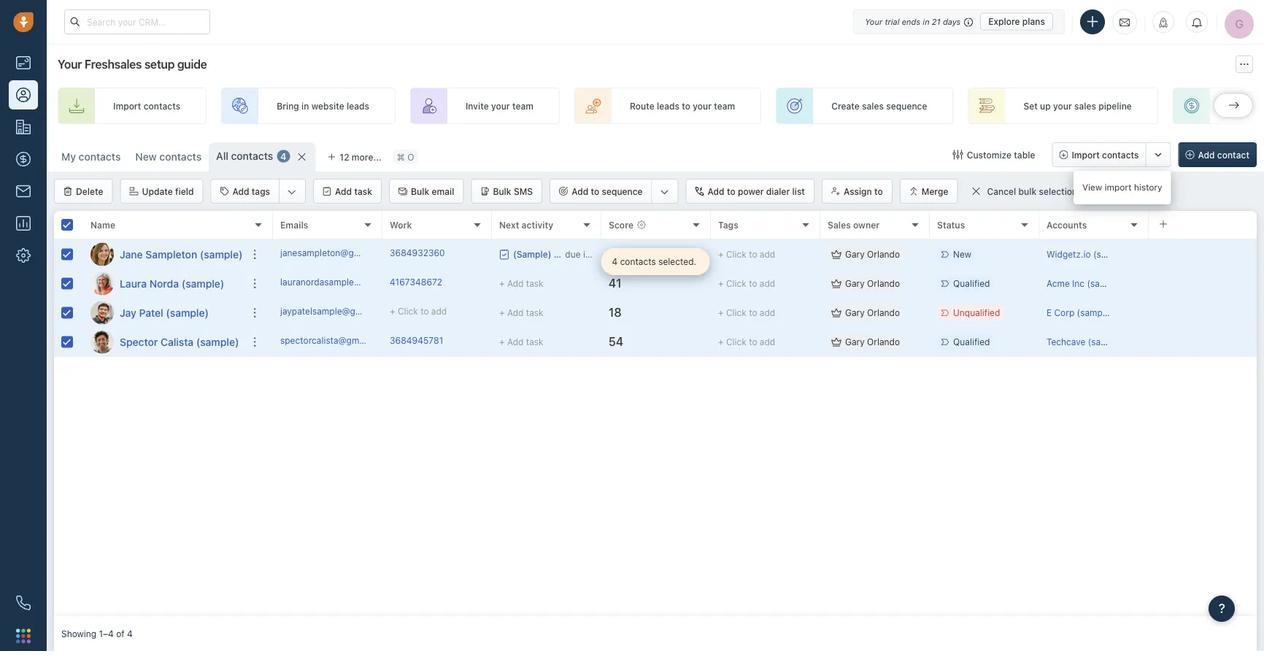 Task type: locate. For each thing, give the bounding box(es) containing it.
my contacts
[[61, 151, 121, 163]]

acme inc (sample) link
[[1047, 278, 1124, 289]]

1 horizontal spatial team
[[714, 101, 735, 111]]

set up your sales pipeline link
[[968, 88, 1158, 124]]

1 vertical spatial in
[[302, 101, 309, 111]]

angle down image for add tags
[[288, 185, 296, 199]]

1 vertical spatial qualified
[[953, 337, 990, 347]]

4 gary orlando from the top
[[845, 337, 900, 347]]

cell for 54
[[1149, 328, 1257, 356]]

task for 54
[[526, 337, 544, 347]]

add for 41
[[760, 278, 775, 289]]

1 cell from the top
[[1149, 240, 1257, 269]]

3 gary from the top
[[845, 308, 865, 318]]

2 horizontal spatial 4
[[612, 257, 618, 267]]

to
[[682, 101, 691, 111], [591, 186, 599, 196], [727, 186, 736, 196], [875, 186, 883, 196], [749, 249, 757, 259], [749, 278, 757, 289], [421, 306, 429, 316], [749, 308, 757, 318], [749, 337, 757, 347]]

contacts inside button
[[1102, 150, 1139, 160]]

1 horizontal spatial leads
[[657, 101, 680, 111]]

gary orlando for 18
[[845, 308, 900, 318]]

click for 41
[[726, 278, 747, 289]]

your trial ends in 21 days
[[865, 17, 961, 26]]

janesampleton@gmail.com 3684932360
[[280, 248, 445, 258]]

contacts up 41
[[620, 257, 656, 267]]

norda
[[149, 277, 179, 289]]

sms
[[514, 186, 533, 196]]

new up update
[[135, 151, 157, 163]]

4 up 41
[[612, 257, 618, 267]]

2 orlando from the top
[[867, 278, 900, 289]]

0 horizontal spatial import
[[113, 101, 141, 111]]

angle down image
[[288, 185, 296, 199], [660, 185, 669, 199]]

up
[[1040, 101, 1051, 111]]

0 vertical spatial sequence
[[886, 101, 927, 111]]

0 horizontal spatial your
[[491, 101, 510, 111]]

(sample) for jay patel (sample)
[[166, 307, 209, 319]]

2 gary orlando from the top
[[845, 278, 900, 289]]

2 + click to add from the top
[[718, 278, 775, 289]]

set up your sales pipeline
[[1024, 101, 1132, 111]]

cell for 41
[[1149, 269, 1257, 298]]

bulk for bulk email
[[411, 186, 429, 196]]

⌘ o
[[397, 152, 414, 162]]

sequence right create
[[886, 101, 927, 111]]

2 row group from the left
[[273, 240, 1257, 357]]

sequence up score
[[602, 186, 643, 196]]

import contacts up import
[[1072, 150, 1139, 160]]

(sample) right inc at the right of the page
[[1087, 278, 1124, 289]]

selected.
[[659, 257, 696, 267]]

your left trial
[[865, 17, 883, 26]]

1 horizontal spatial your
[[693, 101, 712, 111]]

4 + click to add from the top
[[718, 337, 775, 347]]

guide
[[177, 57, 207, 71]]

emails
[[280, 220, 308, 230]]

gary orlando
[[845, 249, 900, 259], [845, 278, 900, 289], [845, 308, 900, 318], [845, 337, 900, 347]]

1 horizontal spatial import
[[1072, 150, 1100, 160]]

your inside the set up your sales pipeline link
[[1053, 101, 1072, 111]]

in right bring
[[302, 101, 309, 111]]

import contacts group
[[1052, 142, 1171, 167]]

1 qualified from the top
[[953, 278, 990, 289]]

0 horizontal spatial import contacts
[[113, 101, 180, 111]]

1 horizontal spatial your
[[865, 17, 883, 26]]

48
[[609, 247, 624, 261]]

(sample) for laura norda (sample)
[[182, 277, 224, 289]]

cancel
[[987, 186, 1016, 197]]

0 horizontal spatial bulk
[[411, 186, 429, 196]]

bulk inside bulk email button
[[411, 186, 429, 196]]

your
[[491, 101, 510, 111], [693, 101, 712, 111], [1053, 101, 1072, 111]]

e corp (sample) link
[[1047, 308, 1113, 318]]

(sample) up spector calista (sample)
[[166, 307, 209, 319]]

add
[[760, 249, 775, 259], [760, 278, 775, 289], [431, 306, 447, 316], [760, 308, 775, 318], [760, 337, 775, 347]]

history
[[1134, 182, 1163, 192]]

janesampleton@gmail.com
[[280, 248, 391, 258]]

(sample)
[[200, 248, 243, 260], [1093, 249, 1130, 259], [182, 277, 224, 289], [1087, 278, 1124, 289], [166, 307, 209, 319], [1077, 308, 1113, 318], [196, 336, 239, 348], [1088, 337, 1124, 347]]

(sample) right the corp in the top of the page
[[1077, 308, 1113, 318]]

jane sampleton (sample)
[[120, 248, 243, 260]]

contacts down 'setup' on the top
[[144, 101, 180, 111]]

4 right all contacts link
[[281, 151, 286, 161]]

sales right create
[[862, 101, 884, 111]]

0 vertical spatial 4
[[281, 151, 286, 161]]

your left freshsales
[[58, 57, 82, 71]]

1 horizontal spatial 4
[[281, 151, 286, 161]]

0 horizontal spatial in
[[302, 101, 309, 111]]

press space to deselect this row. row containing 18
[[273, 299, 1257, 328]]

angle down image right add to sequence
[[660, 185, 669, 199]]

jay patel (sample) link
[[120, 306, 209, 320]]

⌘
[[397, 152, 405, 162]]

0 horizontal spatial team
[[512, 101, 534, 111]]

invite
[[466, 101, 489, 111]]

0 horizontal spatial new
[[135, 151, 157, 163]]

set
[[1024, 101, 1038, 111]]

3 orlando from the top
[[867, 308, 900, 318]]

sales left pipeline
[[1075, 101, 1096, 111]]

0 vertical spatial in
[[923, 17, 930, 26]]

jane sampleton (sample) link
[[120, 247, 243, 262]]

gary for 41
[[845, 278, 865, 289]]

jay patel (sample)
[[120, 307, 209, 319]]

jaypatelsample@gmail.com
[[280, 306, 392, 316]]

website
[[311, 101, 344, 111]]

2 cell from the top
[[1149, 269, 1257, 298]]

dialer
[[766, 186, 790, 196]]

import
[[1105, 182, 1132, 192]]

bulk left email
[[411, 186, 429, 196]]

+ click to add for 54
[[718, 337, 775, 347]]

widgetz.io
[[1047, 249, 1091, 259]]

2 gary from the top
[[845, 278, 865, 289]]

1 horizontal spatial angle down image
[[660, 185, 669, 199]]

jaypatelsample@gmail.com + click to add
[[280, 306, 447, 316]]

bulk inside bulk sms button
[[493, 186, 511, 196]]

contacts inside "link"
[[144, 101, 180, 111]]

import contacts button
[[1052, 142, 1146, 167]]

(sample) right sampleton
[[200, 248, 243, 260]]

(sample) for e corp (sample)
[[1077, 308, 1113, 318]]

+
[[718, 249, 724, 259], [718, 278, 724, 289], [499, 278, 505, 289], [390, 306, 395, 316], [718, 308, 724, 318], [499, 308, 505, 318], [718, 337, 724, 347], [499, 337, 505, 347]]

your right invite
[[491, 101, 510, 111]]

4 orlando from the top
[[867, 337, 900, 347]]

showing
[[61, 628, 96, 639]]

1 + add task from the top
[[499, 278, 544, 289]]

plans
[[1023, 16, 1045, 27]]

3 + click to add from the top
[[718, 308, 775, 318]]

import down your freshsales setup guide
[[113, 101, 141, 111]]

1 bulk from the left
[[411, 186, 429, 196]]

1 row group from the left
[[54, 240, 273, 357]]

l image
[[91, 272, 114, 295]]

contacts right my
[[79, 151, 121, 163]]

+ click to add for 18
[[718, 308, 775, 318]]

(sample) up acme inc (sample) "link" at the right of the page
[[1093, 249, 1130, 259]]

new down status
[[953, 249, 972, 259]]

1 vertical spatial import contacts
[[1072, 150, 1139, 160]]

assign to button
[[822, 179, 893, 204]]

to inside add to power dialer list button
[[727, 186, 736, 196]]

1 your from the left
[[491, 101, 510, 111]]

2 + add task from the top
[[499, 308, 544, 318]]

+ add task for 41
[[499, 278, 544, 289]]

angle down image inside add to sequence group
[[660, 185, 669, 199]]

import contacts for import contacts "link"
[[113, 101, 180, 111]]

e
[[1047, 308, 1052, 318]]

new contacts button
[[128, 142, 209, 172], [135, 151, 202, 163]]

orlando for 54
[[867, 337, 900, 347]]

import inside button
[[1072, 150, 1100, 160]]

delete button
[[54, 179, 113, 204]]

0 vertical spatial qualified
[[953, 278, 990, 289]]

contacts up view import history
[[1102, 150, 1139, 160]]

add inside group
[[572, 186, 589, 196]]

qualified for 41
[[953, 278, 990, 289]]

angle down image right the tags
[[288, 185, 296, 199]]

(sample) down jane sampleton (sample) link
[[182, 277, 224, 289]]

press space to deselect this row. row containing jane sampleton (sample)
[[54, 240, 273, 269]]

1 vertical spatial new
[[953, 249, 972, 259]]

add deal link
[[1173, 88, 1264, 124]]

bulk sms button
[[471, 179, 542, 204]]

0 vertical spatial + add task
[[499, 278, 544, 289]]

contacts up field
[[159, 151, 202, 163]]

3 gary orlando from the top
[[845, 308, 900, 318]]

container_wx8msf4aqz5i3rn1 image
[[499, 249, 510, 260]]

add contact button
[[1179, 142, 1257, 167]]

1 leads from the left
[[347, 101, 369, 111]]

spector calista (sample)
[[120, 336, 239, 348]]

sequence for create sales sequence
[[886, 101, 927, 111]]

1 vertical spatial sequence
[[602, 186, 643, 196]]

1 angle down image from the left
[[288, 185, 296, 199]]

bulk left sms
[[493, 186, 511, 196]]

4 gary from the top
[[845, 337, 865, 347]]

task
[[354, 186, 372, 196], [526, 278, 544, 289], [526, 308, 544, 318], [526, 337, 544, 347]]

cancel bulk selection
[[987, 186, 1078, 197]]

1 team from the left
[[512, 101, 534, 111]]

0 vertical spatial new
[[135, 151, 157, 163]]

to inside add to sequence button
[[591, 186, 599, 196]]

0 horizontal spatial sequence
[[602, 186, 643, 196]]

new contacts
[[135, 151, 202, 163]]

1 horizontal spatial in
[[923, 17, 930, 26]]

0 vertical spatial your
[[865, 17, 883, 26]]

gary orlando for 41
[[845, 278, 900, 289]]

add
[[1228, 101, 1245, 111], [1198, 150, 1215, 160], [232, 186, 249, 196], [335, 186, 352, 196], [572, 186, 589, 196], [708, 186, 725, 196], [507, 278, 524, 289], [507, 308, 524, 318], [507, 337, 524, 347]]

merge button
[[900, 179, 958, 204]]

1–4
[[99, 628, 114, 639]]

2 angle down image from the left
[[660, 185, 669, 199]]

import contacts inside button
[[1072, 150, 1139, 160]]

inc
[[1072, 278, 1085, 289]]

contacts right all
[[231, 150, 273, 162]]

2 vertical spatial 4
[[127, 628, 133, 639]]

4 inside all contacts 4
[[281, 151, 286, 161]]

1 horizontal spatial sequence
[[886, 101, 927, 111]]

container_wx8msf4aqz5i3rn1 image for e
[[831, 308, 842, 318]]

2 your from the left
[[693, 101, 712, 111]]

showing 1–4 of 4
[[61, 628, 133, 639]]

2 horizontal spatial your
[[1053, 101, 1072, 111]]

s image
[[91, 330, 114, 354]]

bulk for bulk sms
[[493, 186, 511, 196]]

in
[[923, 17, 930, 26], [302, 101, 309, 111]]

techcave (sample) link
[[1047, 337, 1124, 347]]

add tags button
[[211, 180, 279, 203]]

press space to deselect this row. row containing laura norda (sample)
[[54, 269, 273, 299]]

your right the route
[[693, 101, 712, 111]]

import contacts down 'setup' on the top
[[113, 101, 180, 111]]

0 horizontal spatial sales
[[862, 101, 884, 111]]

row group
[[54, 240, 273, 357], [273, 240, 1257, 357]]

2 vertical spatial + add task
[[499, 337, 544, 347]]

4 right of
[[127, 628, 133, 639]]

1 vertical spatial 4
[[612, 257, 618, 267]]

0 horizontal spatial leads
[[347, 101, 369, 111]]

freshworks switcher image
[[16, 629, 31, 643]]

add inside 'button'
[[232, 186, 249, 196]]

0 vertical spatial import
[[113, 101, 141, 111]]

import inside "link"
[[113, 101, 141, 111]]

pipeline
[[1099, 101, 1132, 111]]

qualified down unqualified at right top
[[953, 337, 990, 347]]

12 more...
[[340, 152, 382, 162]]

import contacts link
[[58, 88, 207, 124]]

qualified
[[953, 278, 990, 289], [953, 337, 990, 347]]

+ click to add
[[718, 249, 775, 259], [718, 278, 775, 289], [718, 308, 775, 318], [718, 337, 775, 347]]

view import history
[[1083, 182, 1163, 192]]

cell
[[1149, 240, 1257, 269], [1149, 269, 1257, 298], [1149, 299, 1257, 327], [1149, 328, 1257, 356]]

leads right website
[[347, 101, 369, 111]]

import for import contacts "link"
[[113, 101, 141, 111]]

new for new contacts
[[135, 151, 157, 163]]

3 your from the left
[[1053, 101, 1072, 111]]

add for add contact
[[1198, 150, 1215, 160]]

import up view
[[1072, 150, 1100, 160]]

3 + add task from the top
[[499, 337, 544, 347]]

leads right the route
[[657, 101, 680, 111]]

3 cell from the top
[[1149, 299, 1257, 327]]

press space to deselect this row. row
[[54, 240, 273, 269], [273, 240, 1257, 269], [54, 269, 273, 299], [273, 269, 1257, 299], [54, 299, 273, 328], [273, 299, 1257, 328], [54, 328, 273, 357], [273, 328, 1257, 357]]

angle down image inside add tags group
[[288, 185, 296, 199]]

new
[[135, 151, 157, 163], [953, 249, 972, 259]]

sales
[[828, 220, 851, 230]]

(sample) right the "calista"
[[196, 336, 239, 348]]

your for your freshsales setup guide
[[58, 57, 82, 71]]

score
[[609, 220, 634, 230]]

1 + click to add from the top
[[718, 249, 775, 259]]

qualified up unqualified at right top
[[953, 278, 990, 289]]

0 vertical spatial import contacts
[[113, 101, 180, 111]]

1 horizontal spatial new
[[953, 249, 972, 259]]

import contacts inside "link"
[[113, 101, 180, 111]]

(sample) for jane sampleton (sample)
[[200, 248, 243, 260]]

sequence
[[886, 101, 927, 111], [602, 186, 643, 196]]

2 qualified from the top
[[953, 337, 990, 347]]

laura norda (sample)
[[120, 277, 224, 289]]

orlando for 41
[[867, 278, 900, 289]]

container_wx8msf4aqz5i3rn1 image
[[953, 150, 963, 160], [971, 186, 981, 196], [831, 249, 842, 260], [831, 278, 842, 289], [831, 308, 842, 318], [831, 337, 842, 347]]

0 horizontal spatial your
[[58, 57, 82, 71]]

4 cell from the top
[[1149, 328, 1257, 356]]

email image
[[1120, 16, 1130, 28]]

view
[[1083, 182, 1102, 192]]

1 horizontal spatial sales
[[1075, 101, 1096, 111]]

1 horizontal spatial bulk
[[493, 186, 511, 196]]

your right up at right
[[1053, 101, 1072, 111]]

explore plans link
[[981, 13, 1053, 30]]

1 vertical spatial import
[[1072, 150, 1100, 160]]

techcave
[[1047, 337, 1086, 347]]

sequence inside button
[[602, 186, 643, 196]]

1 vertical spatial + add task
[[499, 308, 544, 318]]

1 gary from the top
[[845, 249, 865, 259]]

row group containing 48
[[273, 240, 1257, 357]]

gary
[[845, 249, 865, 259], [845, 278, 865, 289], [845, 308, 865, 318], [845, 337, 865, 347]]

add for 18
[[760, 308, 775, 318]]

qualified for 54
[[953, 337, 990, 347]]

2 bulk from the left
[[493, 186, 511, 196]]

container_wx8msf4aqz5i3rn1 image for widgetz.io
[[831, 249, 842, 260]]

grid
[[54, 210, 1257, 616]]

1 gary orlando from the top
[[845, 249, 900, 259]]

merge
[[922, 186, 949, 196]]

0 horizontal spatial angle down image
[[288, 185, 296, 199]]

1 horizontal spatial import contacts
[[1072, 150, 1139, 160]]

1 vertical spatial your
[[58, 57, 82, 71]]

in left 21
[[923, 17, 930, 26]]



Task type: describe. For each thing, give the bounding box(es) containing it.
owner
[[853, 220, 880, 230]]

assign to
[[844, 186, 883, 196]]

update field button
[[120, 179, 203, 204]]

bring
[[277, 101, 299, 111]]

add for add to sequence
[[572, 186, 589, 196]]

explore
[[989, 16, 1020, 27]]

+ add task for 54
[[499, 337, 544, 347]]

click for 54
[[726, 337, 747, 347]]

create
[[832, 101, 860, 111]]

bulk sms
[[493, 186, 533, 196]]

+ add task for 18
[[499, 308, 544, 318]]

field
[[175, 186, 194, 196]]

setup
[[144, 57, 175, 71]]

o
[[407, 152, 414, 162]]

+ click to add for 41
[[718, 278, 775, 289]]

techcave (sample)
[[1047, 337, 1124, 347]]

add to sequence group
[[550, 179, 679, 204]]

add to power dialer list button
[[686, 179, 815, 204]]

angle down image for add to sequence
[[660, 185, 669, 199]]

create sales sequence
[[832, 101, 927, 111]]

press space to deselect this row. row containing 41
[[273, 269, 1257, 299]]

customize table
[[967, 150, 1035, 160]]

freshsales
[[85, 57, 142, 71]]

phone image
[[16, 596, 31, 610]]

12
[[340, 152, 349, 162]]

(sample) for spector calista (sample)
[[196, 336, 239, 348]]

add for add tags
[[232, 186, 249, 196]]

all contacts 4
[[216, 150, 286, 162]]

gary orlando for 54
[[845, 337, 900, 347]]

(sample) down e corp (sample) link
[[1088, 337, 1124, 347]]

contact
[[1218, 150, 1250, 160]]

import contacts for 'import contacts' button
[[1072, 150, 1139, 160]]

your for your trial ends in 21 days
[[865, 17, 883, 26]]

status
[[937, 220, 965, 230]]

sequence for add to sequence
[[602, 186, 643, 196]]

name row
[[54, 211, 273, 240]]

import for 'import contacts' button
[[1072, 150, 1100, 160]]

press space to deselect this row. row containing 48
[[273, 240, 1257, 269]]

add to power dialer list
[[708, 186, 805, 196]]

add for 54
[[760, 337, 775, 347]]

your inside invite your team link
[[491, 101, 510, 111]]

bulk email button
[[389, 179, 464, 204]]

new for new
[[953, 249, 972, 259]]

phone element
[[9, 588, 38, 618]]

explore plans
[[989, 16, 1045, 27]]

of
[[116, 628, 125, 639]]

add task button
[[313, 179, 382, 204]]

janesampleton@gmail.com link
[[280, 247, 391, 262]]

(sample) for acme inc (sample)
[[1087, 278, 1124, 289]]

click for 18
[[726, 308, 747, 318]]

add contact
[[1198, 150, 1250, 160]]

add to sequence
[[572, 186, 643, 196]]

lauranordasample@gmail.com
[[280, 277, 404, 287]]

2 sales from the left
[[1075, 101, 1096, 111]]

container_wx8msf4aqz5i3rn1 image for acme
[[831, 278, 842, 289]]

task for 41
[[526, 278, 544, 289]]

Search your CRM... text field
[[64, 9, 210, 34]]

task for 18
[[526, 308, 544, 318]]

press space to deselect this row. row containing 54
[[273, 328, 1257, 357]]

1 orlando from the top
[[867, 249, 900, 259]]

e corp (sample)
[[1047, 308, 1113, 318]]

spector calista (sample) link
[[120, 335, 239, 349]]

grid containing 48
[[54, 210, 1257, 616]]

calista
[[161, 336, 194, 348]]

selection
[[1039, 186, 1078, 197]]

orlando for 18
[[867, 308, 900, 318]]

delete
[[76, 186, 103, 196]]

21
[[932, 17, 941, 26]]

spectorcalista@gmail.com
[[280, 335, 389, 346]]

bulk
[[1019, 186, 1037, 197]]

route leads to your team
[[630, 101, 735, 111]]

view import history menu item
[[1074, 175, 1171, 200]]

j image
[[91, 301, 114, 324]]

0 horizontal spatial 4
[[127, 628, 133, 639]]

2 team from the left
[[714, 101, 735, 111]]

add tags group
[[211, 179, 306, 204]]

assign
[[844, 186, 872, 196]]

unqualified
[[953, 308, 1000, 318]]

deal
[[1248, 101, 1264, 111]]

container_wx8msf4aqz5i3rn1 image inside customize table button
[[953, 150, 963, 160]]

acme inc (sample)
[[1047, 278, 1124, 289]]

gary for 54
[[845, 337, 865, 347]]

to inside route leads to your team link
[[682, 101, 691, 111]]

18
[[609, 306, 622, 319]]

jay
[[120, 307, 136, 319]]

cell for 18
[[1149, 299, 1257, 327]]

bring in website leads
[[277, 101, 369, 111]]

add for add deal
[[1228, 101, 1245, 111]]

name
[[91, 220, 115, 230]]

spectorcalista@gmail.com 3684945781
[[280, 335, 443, 346]]

1 sales from the left
[[862, 101, 884, 111]]

spectorcalista@gmail.com link
[[280, 334, 389, 350]]

your inside route leads to your team link
[[693, 101, 712, 111]]

jane
[[120, 248, 143, 260]]

tags
[[252, 186, 270, 196]]

add for add to power dialer list
[[708, 186, 725, 196]]

your freshsales setup guide
[[58, 57, 207, 71]]

4 inside grid
[[612, 257, 618, 267]]

3684932360 link
[[390, 247, 445, 262]]

j image
[[91, 243, 114, 266]]

my
[[61, 151, 76, 163]]

press space to deselect this row. row containing spector calista (sample)
[[54, 328, 273, 357]]

add tags
[[232, 186, 270, 196]]

spector
[[120, 336, 158, 348]]

task inside button
[[354, 186, 372, 196]]

container_wx8msf4aqz5i3rn1 image for techcave
[[831, 337, 842, 347]]

name column header
[[83, 211, 273, 240]]

route leads to your team link
[[574, 88, 762, 124]]

add for add task
[[335, 186, 352, 196]]

3684945781
[[390, 335, 443, 346]]

gary for 18
[[845, 308, 865, 318]]

to inside assign to button
[[875, 186, 883, 196]]

customize
[[967, 150, 1012, 160]]

power
[[738, 186, 764, 196]]

lauranordasample@gmail.com link
[[280, 276, 404, 291]]

table
[[1014, 150, 1035, 160]]

press space to deselect this row. row containing jay patel (sample)
[[54, 299, 273, 328]]

update field
[[142, 186, 194, 196]]

row group containing jane sampleton (sample)
[[54, 240, 273, 357]]

2 leads from the left
[[657, 101, 680, 111]]

12 more... button
[[319, 147, 390, 167]]

invite your team link
[[410, 88, 560, 124]]

contacts inside grid
[[620, 257, 656, 267]]

sales owner
[[828, 220, 880, 230]]

all
[[216, 150, 228, 162]]



Task type: vqa. For each thing, say whether or not it's contained in the screenshot.
LIFECYCLE STAGE
no



